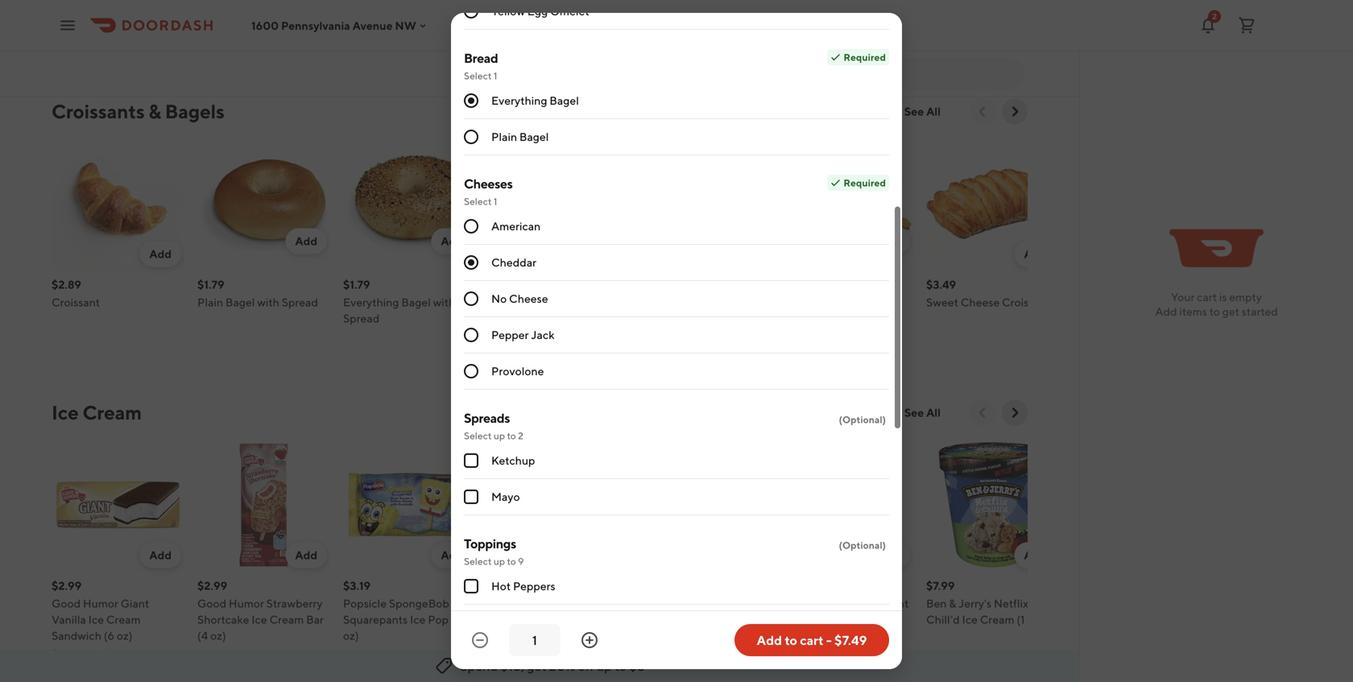Task type: describe. For each thing, give the bounding box(es) containing it.
add for good humor strawberry shortcake ice cream bar (4 oz)
[[295, 549, 317, 562]]

add for ben & jerry's netflix & chill'd ice cream (1 pt)
[[1025, 549, 1047, 562]]

$8.19
[[781, 278, 809, 291]]

oz) inside $2.99 good humor giant vanilla ice cream sandwich (6 oz) sponsored
[[117, 629, 133, 643]]

see all link for ice cream
[[895, 400, 951, 426]]

Plain Bagel radio
[[464, 130, 479, 144]]

croissants
[[52, 100, 145, 123]]

plain inside bread group
[[492, 130, 517, 143]]

sandwich inside the $7.49 western bagel sandwich
[[567, 296, 617, 309]]

& inside ben & jerry's the tonight dough ice cream (1 pt)
[[804, 597, 811, 610]]

(3.13
[[740, 597, 763, 610]]

-
[[827, 633, 832, 648]]

chocolate
[[781, 0, 834, 8]]

oz) inside sour patch kids watermelon soft & chewy candies (8 oz) sponsored
[[147, 27, 163, 40]]

sugar
[[375, 10, 404, 24]]

honey
[[289, 0, 323, 8]]

$2.99 for $2.99 good humor strawberry shortcake ice cream bar (4 oz)
[[197, 579, 227, 593]]

see for ice cream
[[905, 406, 924, 419]]

$7.99 ben & jerry's netflix & chill'd ice cream (1 pt)
[[927, 579, 1043, 627]]

& inside $7.99 ben & jerry's half baked ice cream (1 pt)
[[512, 597, 519, 610]]

$0.79
[[635, 278, 666, 291]]

oz) inside trolli sour bite crawlers gummi candy (7.2 oz)
[[585, 10, 601, 24]]

$1.79 everything bagel with spread
[[343, 278, 456, 325]]

croissants & bagels link
[[52, 99, 225, 124]]

is
[[1220, 290, 1228, 304]]

ben & jerry's half baked ice cream (1 pt) image
[[489, 439, 622, 572]]

items
[[1180, 305, 1208, 318]]

ben & jerry's netflix & chill'd ice cream (1 pt) image
[[927, 439, 1060, 572]]

spongebob
[[389, 597, 450, 610]]

oz) inside welch's gluten free mixed fruit snacks gummies (5 oz)
[[700, 27, 715, 40]]

netflix
[[994, 597, 1029, 610]]

sweet
[[927, 296, 959, 309]]

bagel inside $1.79 everything bagel with spread
[[402, 296, 431, 309]]

add for good humor giant vanilla ice cream sandwich (6 oz)
[[149, 549, 172, 562]]

add inside 'your cart is empty add items to get started'
[[1156, 305, 1178, 318]]

trolli
[[489, 0, 514, 8]]

Ketchup checkbox
[[464, 454, 479, 468]]

peppers
[[513, 580, 556, 593]]

crawlers
[[566, 0, 611, 8]]

cream inside ben & jerry's the tonight dough ice cream (1 pt)
[[836, 613, 870, 627]]

1 for bread
[[494, 70, 498, 81]]

watermelon
[[52, 10, 116, 24]]

2 inside spreads select up to 2
[[518, 430, 524, 442]]

cream inside $2.99 good humor giant vanilla ice cream sandwich (6 oz) sponsored
[[106, 613, 141, 627]]

sour inside sour patch kids watermelon soft & chewy candies (8 oz) sponsored
[[52, 0, 75, 8]]

tastykake vanilla creme filled sugar wafers (2.75 oz)
[[343, 0, 471, 40]]

cream inside $2.99 good humor strawberry shortcake ice cream bar (4 oz)
[[270, 613, 304, 627]]

toppings group
[[464, 535, 890, 683]]

the
[[848, 597, 868, 610]]

everything inside bread group
[[492, 94, 548, 107]]

cart inside 'your cart is empty add items to get started'
[[1198, 290, 1218, 304]]

started
[[1242, 305, 1279, 318]]

to inside add to cart - $7.49 button
[[785, 633, 798, 648]]

pt) for half
[[554, 613, 569, 627]]

required for cheeses
[[844, 177, 886, 189]]

good for shortcake
[[197, 597, 227, 610]]

add for sweet cheese croissant
[[1025, 247, 1047, 261]]

turkey
[[781, 296, 815, 309]]

with for everything bagel with spread
[[433, 296, 456, 309]]

& inside sour patch kids watermelon soft & chewy candies (8 oz) sponsored
[[141, 10, 149, 24]]

ben for ben & jerry's netflix & chill'd ice cream (1 pt)
[[927, 597, 947, 610]]

$5
[[630, 659, 645, 674]]

$7.99 for $7.99 ben & jerry's netflix & chill'd ice cream (1 pt)
[[927, 579, 955, 593]]

sandwich inside $2.99 good humor giant vanilla ice cream sandwich (6 oz) sponsored
[[52, 629, 101, 643]]

bite
[[542, 0, 563, 8]]

previous button of carousel image for croissants & bagels
[[975, 104, 991, 120]]

good for vanilla
[[52, 597, 81, 610]]

1600 pennsylvania avenue nw button
[[251, 19, 429, 32]]

oz) inside tastykake glazed honey bun (5 oz)
[[234, 10, 250, 24]]

candies
[[90, 27, 132, 40]]

add to cart - $7.49
[[757, 633, 867, 648]]

egg
[[528, 4, 548, 18]]

(5 inside welch's gluten free mixed fruit snacks gummies (5 oz)
[[686, 27, 697, 40]]

glazed
[[251, 0, 287, 8]]

$2.89 croissant
[[52, 278, 100, 309]]

$1.79 for $1.79 plain bagel with spread
[[197, 278, 225, 291]]

ben inside ben & jerry's the tonight dough ice cream (1 pt)
[[781, 597, 801, 610]]

oz) inside $3.19 popsicle spongebob squarepants ice pop (4 oz)
[[343, 629, 359, 643]]

& up chill'd in the bottom right of the page
[[950, 597, 957, 610]]

Current quantity is 1 number field
[[519, 632, 551, 649]]

strawberry
[[266, 597, 323, 610]]

see all link for croissants & bagels
[[895, 99, 951, 124]]

cheese inside group
[[509, 292, 548, 305]]

half
[[557, 597, 578, 610]]

no cheese
[[492, 292, 548, 305]]

cream inside $7.99 ben & jerry's netflix & chill'd ice cream (1 pt)
[[981, 613, 1015, 627]]

omelet
[[550, 4, 590, 18]]

1600 pennsylvania avenue nw
[[251, 19, 416, 32]]

9
[[518, 556, 524, 567]]

next button of carousel image
[[1007, 405, 1023, 421]]

bread select 1
[[464, 50, 498, 81]]

$3.49
[[927, 278, 957, 291]]

your cart is empty add items to get started
[[1156, 290, 1279, 318]]

(8
[[134, 27, 145, 40]]

spreads
[[464, 411, 510, 426]]

plain bagel with spread image
[[197, 137, 330, 270]]

mayo
[[492, 490, 520, 504]]

1 croissant from the left
[[52, 296, 100, 309]]

your
[[1172, 290, 1195, 304]]

select for cheeses
[[464, 196, 492, 207]]

patch
[[78, 0, 107, 8]]

sponsored for sandwich
[[52, 647, 107, 660]]

avenue
[[353, 19, 393, 32]]

1 for cheeses
[[494, 196, 498, 207]]

ice inside ben & jerry's the tonight dough ice cream (1 pt)
[[818, 613, 834, 627]]

pepper
[[492, 328, 529, 342]]

toppings select up to 9
[[464, 536, 524, 567]]

ben & jerry's the tonight dough ice cream (1 pt)
[[781, 597, 909, 627]]

cheese inside $3.49 sweet cheese croissant
[[961, 296, 1000, 309]]

western
[[489, 296, 533, 309]]

add for popsicle spongebob squarepants ice pop (4 oz)
[[441, 549, 463, 562]]

plain bagel
[[492, 130, 549, 143]]

ben for ben & jerry's half baked ice cream (1 pt)
[[489, 597, 510, 610]]

$3.19 popsicle spongebob squarepants ice pop (4 oz)
[[343, 579, 462, 643]]

cheeses
[[464, 176, 513, 191]]

(5 inside tastykake glazed honey bun (5 oz)
[[221, 10, 231, 24]]

tastykake for filled
[[343, 0, 394, 8]]

humor for shortcake
[[229, 597, 264, 610]]

welch's
[[635, 0, 676, 8]]

spreads group
[[464, 409, 890, 516]]

jack
[[531, 328, 555, 342]]

& right 'netflix' on the right bottom of page
[[1031, 597, 1039, 610]]

20%
[[549, 659, 576, 674]]

bars
[[715, 597, 737, 610]]

giant
[[121, 597, 149, 610]]

cheddar
[[492, 256, 537, 269]]

soft
[[118, 10, 139, 24]]

$2.89
[[52, 278, 81, 291]]

Mayo checkbox
[[464, 490, 479, 504]]

to inside 'your cart is empty add items to get started'
[[1210, 305, 1221, 318]]

(4 inside $3.19 popsicle spongebob squarepants ice pop (4 oz)
[[451, 613, 462, 627]]

twix ice cream bars (3.13 oz) image
[[635, 439, 768, 572]]

bagel inside $1.79 plain bagel with spread
[[226, 296, 255, 309]]

Provolone radio
[[464, 364, 479, 379]]

jerry's for ice
[[521, 597, 554, 610]]

bread
[[464, 50, 498, 66]]

ice cream link
[[52, 400, 142, 426]]

select for toppings
[[464, 556, 492, 567]]

(optional) for spreads
[[839, 414, 886, 425]]

sponsored for candies
[[52, 44, 107, 58]]

everything bagel
[[492, 94, 579, 107]]

add for plain bagel with spread
[[295, 234, 317, 248]]

ice inside $7.99 ben & jerry's netflix & chill'd ice cream (1 pt)
[[963, 613, 978, 627]]

(1 for half
[[544, 613, 552, 627]]

club
[[869, 296, 894, 309]]

oz) inside tastykake vanilla creme filled sugar wafers (2.75 oz)
[[343, 27, 359, 40]]

oz) inside $2.99 good humor strawberry shortcake ice cream bar (4 oz)
[[210, 629, 226, 643]]

0 items, open order cart image
[[1238, 16, 1257, 35]]

off
[[578, 659, 594, 674]]



Task type: vqa. For each thing, say whether or not it's contained in the screenshot.


Task type: locate. For each thing, give the bounding box(es) containing it.
Pepper Jack radio
[[464, 328, 479, 342]]

all for ice cream
[[927, 406, 941, 419]]

oz) right (6
[[117, 629, 133, 643]]

select for spreads
[[464, 430, 492, 442]]

up down toppings
[[494, 556, 505, 567]]

2
[[1213, 12, 1218, 21], [518, 430, 524, 442]]

good
[[52, 597, 81, 610], [197, 597, 227, 610]]

humor inside $2.99 good humor giant vanilla ice cream sandwich (6 oz) sponsored
[[83, 597, 118, 610]]

1 horizontal spatial spread
[[343, 312, 380, 325]]

spread inside $1.79 everything bagel with spread
[[343, 312, 380, 325]]

2 (1 from the left
[[873, 613, 881, 627]]

(5 right bun on the top left of the page
[[221, 10, 231, 24]]

$2.99 good humor strawberry shortcake ice cream bar (4 oz)
[[197, 579, 324, 643]]

dough
[[781, 613, 816, 627]]

2 $7.99 from the left
[[927, 579, 955, 593]]

1 vertical spatial (4
[[197, 629, 208, 643]]

0 vertical spatial get
[[1223, 305, 1240, 318]]

0 vertical spatial spread
[[282, 296, 318, 309]]

oz) down crawlers at the left of the page
[[585, 10, 601, 24]]

see all for croissants & bagels
[[905, 105, 941, 118]]

ice
[[52, 401, 79, 424], [660, 597, 676, 610], [88, 613, 104, 627], [252, 613, 267, 627], [410, 613, 426, 627], [489, 613, 505, 627], [818, 613, 834, 627], [963, 613, 978, 627]]

humor up (6
[[83, 597, 118, 610]]

3 pt) from the left
[[1028, 613, 1043, 627]]

& up "dough"
[[804, 597, 811, 610]]

0 horizontal spatial sour
[[52, 0, 75, 8]]

welch's gluten free mixed fruit snacks gummies (5 oz)
[[635, 0, 739, 40]]

0 horizontal spatial $7.49
[[489, 278, 518, 291]]

0 vertical spatial everything
[[492, 94, 548, 107]]

oz) left 1600
[[234, 10, 250, 24]]

up for toppings
[[494, 556, 505, 567]]

2 see from the top
[[905, 406, 924, 419]]

ben & jerry's the tonight dough ice cream (1 pt) image
[[781, 439, 914, 572]]

squarepants
[[343, 613, 408, 627]]

cart left is
[[1198, 290, 1218, 304]]

sponsored inside sour patch kids watermelon soft & chewy candies (8 oz) sponsored
[[52, 44, 107, 58]]

1 horizontal spatial tastykake
[[343, 0, 394, 8]]

select inside spreads select up to 2
[[464, 430, 492, 442]]

No Cheese radio
[[464, 292, 479, 306]]

1 required from the top
[[844, 52, 886, 63]]

1 (optional) from the top
[[839, 414, 886, 425]]

see all
[[905, 105, 941, 118], [905, 406, 941, 419]]

spread inside $1.79 plain bagel with spread
[[282, 296, 318, 309]]

1 see from the top
[[905, 105, 924, 118]]

sandwich right no cheese
[[567, 296, 617, 309]]

2 horizontal spatial jerry's
[[959, 597, 992, 610]]

bagel inside the $7.49 western bagel sandwich
[[535, 296, 565, 309]]

sandwich down the breakfast
[[813, 312, 862, 325]]

0 horizontal spatial $1.79
[[197, 278, 225, 291]]

1 vertical spatial previous button of carousel image
[[975, 405, 991, 421]]

2 all from the top
[[927, 406, 941, 419]]

(1 inside $7.99 ben & jerry's netflix & chill'd ice cream (1 pt)
[[1017, 613, 1025, 627]]

select down bread
[[464, 70, 492, 81]]

cart left -
[[800, 633, 824, 648]]

$15,
[[501, 659, 525, 674]]

2 vertical spatial up
[[597, 659, 612, 674]]

select inside toppings select up to 9
[[464, 556, 492, 567]]

notification bell image
[[1199, 16, 1218, 35]]

yellow egg omelet
[[492, 4, 590, 18]]

jerry's up chill'd in the bottom right of the page
[[959, 597, 992, 610]]

gluten
[[678, 0, 714, 8]]

0 horizontal spatial $2.99
[[52, 579, 82, 593]]

ice inside $3.19 popsicle spongebob squarepants ice pop (4 oz)
[[410, 613, 426, 627]]

1 vertical spatial plain
[[197, 296, 223, 309]]

1 horizontal spatial cart
[[1198, 290, 1218, 304]]

humor for vanilla
[[83, 597, 118, 610]]

0 vertical spatial (optional)
[[839, 414, 886, 425]]

0 horizontal spatial spread
[[282, 296, 318, 309]]

creme
[[433, 0, 468, 8]]

(4 right pop
[[451, 613, 462, 627]]

oz) down shortcake
[[210, 629, 226, 643]]

add for croissant
[[149, 247, 172, 261]]

increase quantity by 1 image
[[580, 631, 600, 650]]

1 vertical spatial all
[[927, 406, 941, 419]]

hot
[[492, 580, 511, 593]]

turkey breakfast club bagel sandwich image
[[781, 137, 914, 270]]

to up ketchup
[[507, 430, 516, 442]]

0 horizontal spatial 2
[[518, 430, 524, 442]]

1 $1.79 from the left
[[197, 278, 225, 291]]

2 previous button of carousel image from the top
[[975, 405, 991, 421]]

0 vertical spatial (5
[[221, 10, 231, 24]]

1 horizontal spatial $1.79
[[343, 278, 370, 291]]

Cheddar radio
[[464, 255, 479, 270]]

1 1 from the top
[[494, 70, 498, 81]]

tastykake inside tastykake glazed honey bun (5 oz)
[[197, 0, 248, 8]]

oz) down filled
[[343, 27, 359, 40]]

twix
[[635, 597, 658, 610]]

2 horizontal spatial (1
[[1017, 613, 1025, 627]]

gummies
[[635, 27, 684, 40]]

1 pt) from the left
[[554, 613, 569, 627]]

2 ben from the left
[[781, 597, 801, 610]]

pt) for tonight
[[883, 613, 898, 627]]

cheese right no
[[509, 292, 548, 305]]

good inside $2.99 good humor giant vanilla ice cream sandwich (6 oz) sponsored
[[52, 597, 81, 610]]

1 horizontal spatial 2
[[1213, 12, 1218, 21]]

1 horizontal spatial everything
[[492, 94, 548, 107]]

(optional)
[[839, 414, 886, 425], [839, 540, 886, 551]]

(1
[[544, 613, 552, 627], [873, 613, 881, 627], [1017, 613, 1025, 627]]

cart
[[1198, 290, 1218, 304], [800, 633, 824, 648]]

filled
[[343, 10, 372, 24]]

0 vertical spatial see
[[905, 105, 924, 118]]

2 jerry's from the left
[[813, 597, 846, 610]]

sour up 'candy'
[[516, 0, 540, 8]]

1 horizontal spatial ben
[[781, 597, 801, 610]]

0 vertical spatial cart
[[1198, 290, 1218, 304]]

cream inside $7.99 ben & jerry's half baked ice cream (1 pt)
[[507, 613, 542, 627]]

select down toppings
[[464, 556, 492, 567]]

add inside button
[[757, 633, 782, 648]]

wafers
[[406, 10, 443, 24]]

0 vertical spatial plain
[[492, 130, 517, 143]]

(1 down tonight
[[873, 613, 881, 627]]

bread group
[[464, 49, 890, 156]]

pt) inside ben & jerry's the tonight dough ice cream (1 pt)
[[883, 613, 898, 627]]

to inside toppings select up to 9
[[507, 556, 516, 567]]

(4 inside $2.99 good humor strawberry shortcake ice cream bar (4 oz)
[[197, 629, 208, 643]]

good left giant
[[52, 597, 81, 610]]

2 left 0 items, open order cart icon
[[1213, 12, 1218, 21]]

get right $15,
[[527, 659, 547, 674]]

2 see all link from the top
[[895, 400, 951, 426]]

& down hot peppers
[[512, 597, 519, 610]]

add for everything bagel with spread
[[441, 234, 463, 248]]

1 vertical spatial vanilla
[[52, 613, 86, 627]]

0 horizontal spatial cart
[[800, 633, 824, 648]]

required
[[844, 52, 886, 63], [844, 177, 886, 189]]

good up shortcake
[[197, 597, 227, 610]]

ice inside $2.99 good humor giant vanilla ice cream sandwich (6 oz) sponsored
[[88, 613, 104, 627]]

sponsored inside $2.99 good humor giant vanilla ice cream sandwich (6 oz) sponsored
[[52, 647, 107, 660]]

jerry's inside $7.99 ben & jerry's netflix & chill'd ice cream (1 pt)
[[959, 597, 992, 610]]

2 (optional) from the top
[[839, 540, 886, 551]]

jerry's inside ben & jerry's the tonight dough ice cream (1 pt)
[[813, 597, 846, 610]]

croissants & bagels
[[52, 100, 225, 123]]

pt) inside $7.99 ben & jerry's netflix & chill'd ice cream (1 pt)
[[1028, 613, 1043, 627]]

with inside $1.79 everything bagel with spread
[[433, 296, 456, 309]]

1 tastykake from the left
[[197, 0, 248, 8]]

sandwich left (6
[[52, 629, 101, 643]]

western bagel sandwich image
[[489, 137, 622, 270]]

2 with from the left
[[433, 296, 456, 309]]

add for ben & jerry's the tonight dough ice cream (1 pt)
[[879, 549, 901, 562]]

(1 up current quantity is 1 number field
[[544, 613, 552, 627]]

1 horizontal spatial sour
[[516, 0, 540, 8]]

baked
[[580, 597, 613, 610]]

1 sponsored from the top
[[52, 44, 107, 58]]

1 select from the top
[[464, 70, 492, 81]]

hot peppers
[[492, 580, 556, 593]]

cheeses select 1
[[464, 176, 513, 207]]

croissant inside $3.49 sweet cheese croissant
[[1002, 296, 1051, 309]]

tastykake glazed honey bun (5 oz)
[[197, 0, 323, 24]]

up inside spreads select up to 2
[[494, 430, 505, 442]]

1 vertical spatial see all
[[905, 406, 941, 419]]

2 horizontal spatial pt)
[[1028, 613, 1043, 627]]

spread for $1.79 everything bagel with spread
[[343, 312, 380, 325]]

ice cream
[[52, 401, 142, 424]]

required for bread
[[844, 52, 886, 63]]

cream inside chocolate cookies & cream parfait
[[781, 10, 815, 24]]

$8.19 turkey breakfast club bagel sandwich
[[781, 278, 894, 325]]

sour inside trolli sour bite crawlers gummi candy (7.2 oz)
[[516, 0, 540, 8]]

2 pt) from the left
[[883, 613, 898, 627]]

0 horizontal spatial (5
[[221, 10, 231, 24]]

1 all from the top
[[927, 105, 941, 118]]

humor inside $2.99 good humor strawberry shortcake ice cream bar (4 oz)
[[229, 597, 264, 610]]

2 horizontal spatial ben
[[927, 597, 947, 610]]

tastykake
[[197, 0, 248, 8], [343, 0, 394, 8]]

select for bread
[[464, 70, 492, 81]]

0 horizontal spatial with
[[257, 296, 280, 309]]

0 horizontal spatial $7.99
[[489, 579, 518, 593]]

0 horizontal spatial ben
[[489, 597, 510, 610]]

1 inside cheeses select 1
[[494, 196, 498, 207]]

2 good from the left
[[197, 597, 227, 610]]

good humor strawberry shortcake ice cream bar (4 oz) image
[[197, 439, 330, 572]]

0 horizontal spatial (1
[[544, 613, 552, 627]]

to
[[1210, 305, 1221, 318], [507, 430, 516, 442], [507, 556, 516, 567], [785, 633, 798, 648], [615, 659, 627, 674]]

no
[[492, 292, 507, 305]]

1 horizontal spatial $7.99
[[927, 579, 955, 593]]

cheese right the sweet
[[961, 296, 1000, 309]]

vanilla inside $2.99 good humor giant vanilla ice cream sandwich (6 oz) sponsored
[[52, 613, 86, 627]]

2 sour from the left
[[516, 0, 540, 8]]

chocolate cookies & cream parfait
[[781, 0, 888, 24]]

1 horizontal spatial sandwich
[[567, 296, 617, 309]]

everything inside $1.79 everything bagel with spread
[[343, 296, 399, 309]]

get down is
[[1223, 305, 1240, 318]]

previous button of carousel image left next button of carousel image
[[975, 405, 991, 421]]

$1.79 inside $1.79 plain bagel with spread
[[197, 278, 225, 291]]

ben down hot
[[489, 597, 510, 610]]

(1 down 'netflix' on the right bottom of page
[[1017, 613, 1025, 627]]

0 horizontal spatial sandwich
[[52, 629, 101, 643]]

tastykake up bun on the top left of the page
[[197, 0, 248, 8]]

tastykake for bun
[[197, 0, 248, 8]]

2 vertical spatial sandwich
[[52, 629, 101, 643]]

0 vertical spatial see all
[[905, 105, 941, 118]]

$7.49 up no
[[489, 278, 518, 291]]

1 (1 from the left
[[544, 613, 552, 627]]

0 horizontal spatial get
[[527, 659, 547, 674]]

bar
[[306, 613, 324, 627]]

0 vertical spatial up
[[494, 430, 505, 442]]

Search Wawa search field
[[780, 65, 1012, 83]]

pt) down half
[[554, 613, 569, 627]]

(1 inside $7.99 ben & jerry's half baked ice cream (1 pt)
[[544, 613, 552, 627]]

2 up ketchup
[[518, 430, 524, 442]]

pt) inside $7.99 ben & jerry's half baked ice cream (1 pt)
[[554, 613, 569, 627]]

all
[[927, 105, 941, 118], [927, 406, 941, 419]]

3 select from the top
[[464, 430, 492, 442]]

mixed
[[635, 10, 667, 24]]

required inside bread group
[[844, 52, 886, 63]]

humor
[[83, 597, 118, 610], [229, 597, 264, 610]]

1 horizontal spatial $2.99
[[197, 579, 227, 593]]

select down spreads
[[464, 430, 492, 442]]

(7.2
[[565, 10, 583, 24]]

1 vertical spatial $7.49
[[835, 633, 867, 648]]

(6
[[104, 629, 114, 643]]

0 vertical spatial 1
[[494, 70, 498, 81]]

1 down bread
[[494, 70, 498, 81]]

with
[[257, 296, 280, 309], [433, 296, 456, 309]]

up down spreads
[[494, 430, 505, 442]]

sponsored down (6
[[52, 647, 107, 660]]

required inside cheeses group
[[844, 177, 886, 189]]

1 horizontal spatial plain
[[492, 130, 517, 143]]

1 horizontal spatial (1
[[873, 613, 881, 627]]

vanilla inside tastykake vanilla creme filled sugar wafers (2.75 oz)
[[396, 0, 431, 8]]

0 horizontal spatial (4
[[197, 629, 208, 643]]

0 horizontal spatial everything
[[343, 296, 399, 309]]

1 vertical spatial required
[[844, 177, 886, 189]]

1 good from the left
[[52, 597, 81, 610]]

1 jerry's from the left
[[521, 597, 554, 610]]

0 horizontal spatial pt)
[[554, 613, 569, 627]]

1 horizontal spatial (5
[[686, 27, 697, 40]]

& inside chocolate cookies & cream parfait
[[880, 0, 888, 8]]

ice inside $7.99 ben & jerry's half baked ice cream (1 pt)
[[489, 613, 505, 627]]

chill'd
[[927, 613, 960, 627]]

0 horizontal spatial croissant
[[52, 296, 100, 309]]

cheeses group
[[464, 175, 890, 390]]

2 croissant from the left
[[1002, 296, 1051, 309]]

fruit
[[669, 10, 694, 24]]

decrease quantity by 1 image
[[471, 631, 490, 650]]

oz) down snacks at the top right of page
[[700, 27, 715, 40]]

0 horizontal spatial plain
[[197, 296, 223, 309]]

$1.79 plain bagel with spread
[[197, 278, 318, 309]]

(2.75
[[445, 10, 471, 24]]

pt) down tonight
[[883, 613, 898, 627]]

vanilla
[[396, 0, 431, 8], [52, 613, 86, 627]]

previous button of carousel image for ice cream
[[975, 405, 991, 421]]

ice inside $2.99 good humor strawberry shortcake ice cream bar (4 oz)
[[252, 613, 267, 627]]

everything
[[492, 94, 548, 107], [343, 296, 399, 309]]

1 vertical spatial (5
[[686, 27, 697, 40]]

(optional) inside toppings group
[[839, 540, 886, 551]]

1 inside bread select 1
[[494, 70, 498, 81]]

$1.79 for $1.79 everything bagel with spread
[[343, 278, 370, 291]]

jerry's left the
[[813, 597, 846, 610]]

sandwich inside $8.19 turkey breakfast club bagel sandwich
[[813, 312, 862, 325]]

select inside bread select 1
[[464, 70, 492, 81]]

jerry's inside $7.99 ben & jerry's half baked ice cream (1 pt)
[[521, 597, 554, 610]]

ice inside twix ice cream bars (3.13 oz)
[[660, 597, 676, 610]]

to down "dough"
[[785, 633, 798, 648]]

1 vertical spatial cart
[[800, 633, 824, 648]]

oz)
[[234, 10, 250, 24], [585, 10, 601, 24], [147, 27, 163, 40], [343, 27, 359, 40], [700, 27, 715, 40], [635, 613, 651, 627], [117, 629, 133, 643], [210, 629, 226, 643], [343, 629, 359, 643]]

to inside spreads select up to 2
[[507, 430, 516, 442]]

0 vertical spatial $7.49
[[489, 278, 518, 291]]

3 ben from the left
[[927, 597, 947, 610]]

0 horizontal spatial good
[[52, 597, 81, 610]]

spend
[[460, 659, 498, 674]]

& right the cookies
[[880, 0, 888, 8]]

tastykake up filled
[[343, 0, 394, 8]]

1 vertical spatial get
[[527, 659, 547, 674]]

select down cheeses
[[464, 196, 492, 207]]

3 (1 from the left
[[1017, 613, 1025, 627]]

1 vertical spatial sponsored
[[52, 647, 107, 660]]

popsicle spongebob squarepants ice pop (4 oz) image
[[343, 439, 476, 572]]

2 select from the top
[[464, 196, 492, 207]]

$7.99 inside $7.99 ben & jerry's half baked ice cream (1 pt)
[[489, 579, 518, 593]]

1 down cheeses
[[494, 196, 498, 207]]

1 ben from the left
[[489, 597, 510, 610]]

1 horizontal spatial good
[[197, 597, 227, 610]]

see for croissants & bagels
[[905, 105, 924, 118]]

dialog containing bread
[[451, 0, 903, 683]]

0 horizontal spatial humor
[[83, 597, 118, 610]]

open menu image
[[58, 16, 77, 35]]

2 required from the top
[[844, 177, 886, 189]]

jerry's
[[521, 597, 554, 610], [813, 597, 846, 610], [959, 597, 992, 610]]

good humor giant vanilla ice cream sandwich (6 oz) image
[[52, 439, 185, 572]]

cart inside button
[[800, 633, 824, 648]]

get inside 'your cart is empty add items to get started'
[[1223, 305, 1240, 318]]

parfait
[[818, 10, 852, 24]]

spread
[[282, 296, 318, 309], [343, 312, 380, 325]]

$7.49 western bagel sandwich
[[489, 278, 617, 309]]

$2.99 inside $2.99 good humor giant vanilla ice cream sandwich (6 oz) sponsored
[[52, 579, 82, 593]]

(optional) for toppings
[[839, 540, 886, 551]]

toppings
[[464, 536, 516, 552]]

1 see all from the top
[[905, 105, 941, 118]]

pt) down 'netflix' on the right bottom of page
[[1028, 613, 1043, 627]]

oz) down the twix
[[635, 613, 651, 627]]

cookies
[[837, 0, 878, 8]]

0 vertical spatial (4
[[451, 613, 462, 627]]

(5 down fruit
[[686, 27, 697, 40]]

0 horizontal spatial tastykake
[[197, 0, 248, 8]]

1 horizontal spatial pt)
[[883, 613, 898, 627]]

oz) inside twix ice cream bars (3.13 oz)
[[635, 613, 651, 627]]

(optional) inside the spreads group
[[839, 414, 886, 425]]

0 vertical spatial 2
[[1213, 12, 1218, 21]]

4 select from the top
[[464, 556, 492, 567]]

with for plain bagel with spread
[[257, 296, 280, 309]]

2 humor from the left
[[229, 597, 264, 610]]

oz) down squarepants
[[343, 629, 359, 643]]

ben inside $7.99 ben & jerry's half baked ice cream (1 pt)
[[489, 597, 510, 610]]

1 previous button of carousel image from the top
[[975, 104, 991, 120]]

$1.79 inside $1.79 everything bagel with spread
[[343, 278, 370, 291]]

1 horizontal spatial jerry's
[[813, 597, 846, 610]]

1 $2.99 from the left
[[52, 579, 82, 593]]

1 vertical spatial spread
[[343, 312, 380, 325]]

1 sour from the left
[[52, 0, 75, 8]]

1 vertical spatial 1
[[494, 196, 498, 207]]

$7.49 inside button
[[835, 633, 867, 648]]

sponsored down chewy
[[52, 44, 107, 58]]

$7.99 ben & jerry's half baked ice cream (1 pt)
[[489, 579, 613, 627]]

tonight
[[870, 597, 909, 610]]

up right off
[[597, 659, 612, 674]]

jerry's down peppers on the left
[[521, 597, 554, 610]]

(4 down shortcake
[[197, 629, 208, 643]]

1 see all link from the top
[[895, 99, 951, 124]]

see all link
[[895, 99, 951, 124], [895, 400, 951, 426]]

$7.49 right -
[[835, 633, 867, 648]]

0 horizontal spatial vanilla
[[52, 613, 86, 627]]

humor up shortcake
[[229, 597, 264, 610]]

1 with from the left
[[257, 296, 280, 309]]

shortcake
[[197, 613, 249, 627]]

$7.99 for $7.99 ben & jerry's half baked ice cream (1 pt)
[[489, 579, 518, 593]]

to left 9
[[507, 556, 516, 567]]

sour up open menu image
[[52, 0, 75, 8]]

Hot Peppers checkbox
[[464, 579, 479, 594]]

everything bagel with spread image
[[343, 137, 476, 270]]

cream
[[781, 10, 815, 24], [83, 401, 142, 424], [678, 597, 713, 610], [106, 613, 141, 627], [270, 613, 304, 627], [507, 613, 542, 627], [836, 613, 870, 627], [981, 613, 1015, 627]]

0 vertical spatial see all link
[[895, 99, 951, 124]]

1 vertical spatial see all link
[[895, 400, 951, 426]]

0 horizontal spatial jerry's
[[521, 597, 554, 610]]

Everything Bagel radio
[[464, 93, 479, 108]]

all for croissants & bagels
[[927, 105, 941, 118]]

1 horizontal spatial croissant
[[1002, 296, 1051, 309]]

$7.99 up chill'd in the bottom right of the page
[[927, 579, 955, 593]]

to down is
[[1210, 305, 1221, 318]]

1 vertical spatial 2
[[518, 430, 524, 442]]

1 horizontal spatial get
[[1223, 305, 1240, 318]]

with inside $1.79 plain bagel with spread
[[257, 296, 280, 309]]

2 $2.99 from the left
[[197, 579, 227, 593]]

0 vertical spatial required
[[844, 52, 886, 63]]

pennsylvania
[[281, 19, 350, 32]]

dialog
[[451, 0, 903, 683]]

2 1 from the top
[[494, 196, 498, 207]]

2 tastykake from the left
[[343, 0, 394, 8]]

american
[[492, 220, 541, 233]]

twix ice cream bars (3.13 oz)
[[635, 597, 763, 627]]

sour
[[52, 0, 75, 8], [516, 0, 540, 8]]

$7.99 right hot peppers checkbox
[[489, 579, 518, 593]]

0 vertical spatial vanilla
[[396, 0, 431, 8]]

2 see all from the top
[[905, 406, 941, 419]]

1 vertical spatial up
[[494, 556, 505, 567]]

bagel inside $8.19 turkey breakfast club bagel sandwich
[[781, 312, 810, 325]]

spread for $1.79 plain bagel with spread
[[282, 296, 318, 309]]

2 $1.79 from the left
[[343, 278, 370, 291]]

croissant image
[[52, 137, 185, 270]]

0 vertical spatial sandwich
[[567, 296, 617, 309]]

to left $5
[[615, 659, 627, 674]]

oz) right (8
[[147, 27, 163, 40]]

next button of carousel image
[[1007, 104, 1023, 120]]

trolli sour bite crawlers gummi candy (7.2 oz)
[[489, 0, 611, 24]]

1 $7.99 from the left
[[489, 579, 518, 593]]

add to cart - $7.49 button
[[735, 625, 890, 657]]

pop
[[428, 613, 449, 627]]

0 horizontal spatial cheese
[[509, 292, 548, 305]]

1 vertical spatial see
[[905, 406, 924, 419]]

$7.49 inside the $7.49 western bagel sandwich
[[489, 278, 518, 291]]

2 horizontal spatial sandwich
[[813, 312, 862, 325]]

1 vertical spatial everything
[[343, 296, 399, 309]]

1 horizontal spatial vanilla
[[396, 0, 431, 8]]

up inside toppings select up to 9
[[494, 556, 505, 567]]

chewy
[[52, 27, 87, 40]]

& right soft
[[141, 10, 149, 24]]

1 humor from the left
[[83, 597, 118, 610]]

1 horizontal spatial (4
[[451, 613, 462, 627]]

0 vertical spatial sponsored
[[52, 44, 107, 58]]

1 vertical spatial (optional)
[[839, 540, 886, 551]]

see all for ice cream
[[905, 406, 941, 419]]

add for turkey breakfast club bagel sandwich
[[879, 234, 901, 248]]

good inside $2.99 good humor strawberry shortcake ice cream bar (4 oz)
[[197, 597, 227, 610]]

$2.99 for $2.99 good humor giant vanilla ice cream sandwich (6 oz) sponsored
[[52, 579, 82, 593]]

ben inside $7.99 ben & jerry's netflix & chill'd ice cream (1 pt)
[[927, 597, 947, 610]]

1 horizontal spatial $7.49
[[835, 633, 867, 648]]

1 horizontal spatial cheese
[[961, 296, 1000, 309]]

$2.99 good humor giant vanilla ice cream sandwich (6 oz) sponsored
[[52, 579, 149, 660]]

tastykake inside tastykake vanilla creme filled sugar wafers (2.75 oz)
[[343, 0, 394, 8]]

ben up chill'd in the bottom right of the page
[[927, 597, 947, 610]]

& left bagels
[[149, 100, 161, 123]]

1 vertical spatial sandwich
[[813, 312, 862, 325]]

American radio
[[464, 219, 479, 234]]

ketchup
[[492, 454, 535, 467]]

(1 inside ben & jerry's the tonight dough ice cream (1 pt)
[[873, 613, 881, 627]]

add for western bagel sandwich
[[587, 234, 609, 248]]

up for spreads
[[494, 430, 505, 442]]

biscuit image
[[635, 137, 768, 270]]

1 horizontal spatial with
[[433, 296, 456, 309]]

jerry's for chill'd
[[959, 597, 992, 610]]

0 vertical spatial all
[[927, 105, 941, 118]]

select inside cheeses select 1
[[464, 196, 492, 207]]

ben up "dough"
[[781, 597, 801, 610]]

2 sponsored from the top
[[52, 647, 107, 660]]

previous button of carousel image left next button of carousel icon
[[975, 104, 991, 120]]

1600
[[251, 19, 279, 32]]

sweet cheese croissant image
[[927, 137, 1060, 270]]

sponsored
[[52, 44, 107, 58], [52, 647, 107, 660]]

(1 for tonight
[[873, 613, 881, 627]]

previous button of carousel image
[[975, 104, 991, 120], [975, 405, 991, 421]]

$7.99 inside $7.99 ben & jerry's netflix & chill'd ice cream (1 pt)
[[927, 579, 955, 593]]

spend $15, get 20% off up to $5
[[460, 659, 645, 674]]

plain inside $1.79 plain bagel with spread
[[197, 296, 223, 309]]

3 jerry's from the left
[[959, 597, 992, 610]]

nw
[[395, 19, 416, 32]]

1 horizontal spatial humor
[[229, 597, 264, 610]]

cream inside twix ice cream bars (3.13 oz)
[[678, 597, 713, 610]]

0 vertical spatial previous button of carousel image
[[975, 104, 991, 120]]



